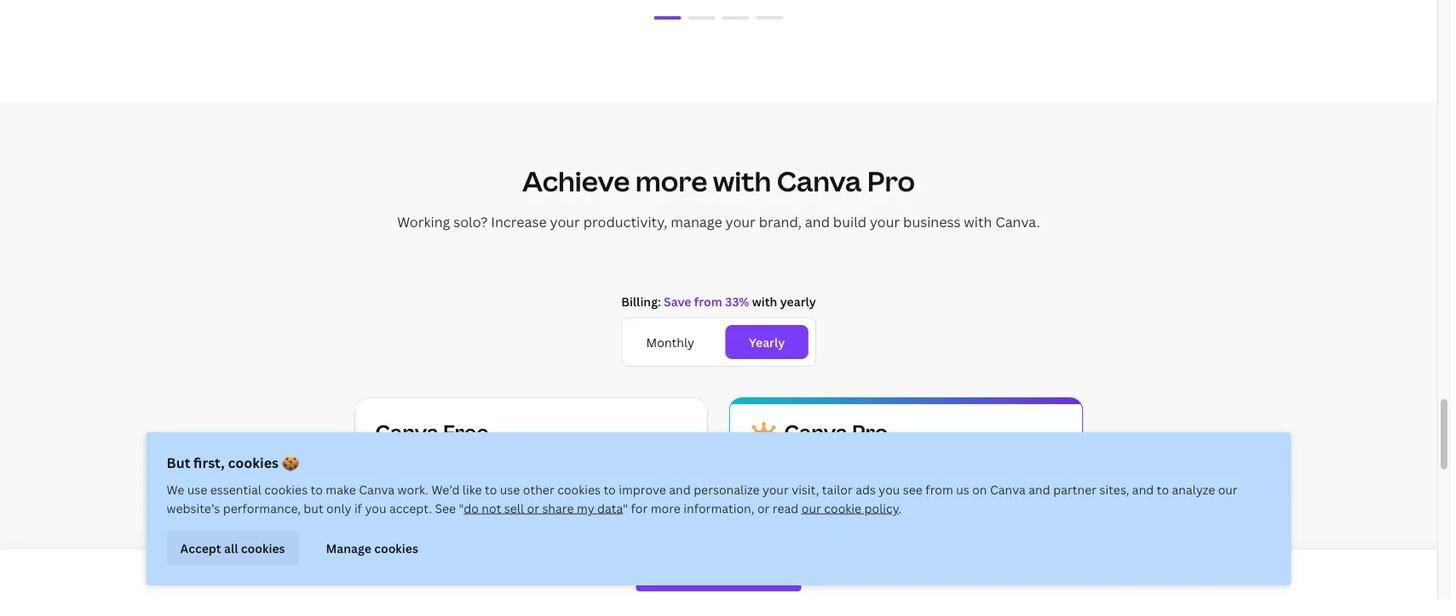 Task type: describe. For each thing, give the bounding box(es) containing it.
cookies up essential
[[228, 454, 279, 472]]

cookies down "accept."
[[374, 540, 418, 557]]

tailor
[[822, 482, 853, 498]]

us
[[956, 482, 969, 498]]

essential
[[210, 482, 261, 498]]

accept all cookies button
[[167, 532, 299, 566]]

1 or from the left
[[527, 501, 539, 517]]

all
[[224, 540, 238, 557]]

1 horizontal spatial canva
[[777, 163, 862, 200]]

information,
[[684, 501, 754, 517]]

2 horizontal spatial canva
[[990, 482, 1026, 498]]

sites,
[[1100, 482, 1129, 498]]

working solo? increase your productivity, manage your brand, and build your business with canva.
[[397, 213, 1040, 231]]

build
[[833, 213, 867, 231]]

do not sell or share my data link
[[464, 501, 623, 517]]

analyze
[[1172, 482, 1215, 498]]

2 use from the left
[[500, 482, 520, 498]]

cookies right all
[[241, 540, 285, 557]]

0 vertical spatial with
[[713, 163, 771, 200]]

sell
[[504, 501, 524, 517]]

for
[[631, 501, 648, 517]]

canva.
[[996, 213, 1040, 231]]

0 vertical spatial more
[[635, 163, 707, 200]]

personalize
[[694, 482, 760, 498]]

if
[[354, 501, 362, 517]]

pro
[[867, 163, 915, 200]]

1 to from the left
[[311, 482, 323, 498]]

make
[[326, 482, 356, 498]]

0 horizontal spatial canva
[[359, 482, 395, 498]]

accept all cookies
[[180, 540, 285, 557]]

see
[[435, 501, 456, 517]]

accept.
[[389, 501, 432, 517]]

1 vertical spatial with
[[964, 213, 992, 231]]

do not sell or share my data " for more information, or read our cookie policy .
[[464, 501, 902, 517]]

we'd
[[432, 482, 460, 498]]

policy
[[864, 501, 899, 517]]

your left brand,
[[726, 213, 756, 231]]

from
[[926, 482, 953, 498]]

your inside the we use essential cookies to make canva work. we'd like to use other cookies to improve and personalize your visit, tailor ads you see from us on canva and partner sites, and to analyze our website's performance, but only if you accept. see "
[[762, 482, 789, 498]]

1 vertical spatial more
[[651, 501, 681, 517]]

data
[[597, 501, 623, 517]]

website's
[[167, 501, 220, 517]]

manage
[[671, 213, 722, 231]]

productivity,
[[583, 213, 667, 231]]

accept
[[180, 540, 221, 557]]

2 " from the left
[[623, 501, 628, 517]]

select a quotation tab list
[[361, 8, 1077, 28]]

and up do not sell or share my data " for more information, or read our cookie policy .
[[669, 482, 691, 498]]

achieve more with canva pro
[[522, 163, 915, 200]]

but
[[167, 454, 190, 472]]

your right build
[[870, 213, 900, 231]]

like
[[463, 482, 482, 498]]

manage cookies
[[326, 540, 418, 557]]



Task type: vqa. For each thing, say whether or not it's contained in the screenshot.
information,
yes



Task type: locate. For each thing, give the bounding box(es) containing it.
our
[[1218, 482, 1238, 498], [802, 501, 821, 517]]

or
[[527, 501, 539, 517], [757, 501, 770, 517]]

partner
[[1053, 482, 1097, 498]]

0 horizontal spatial "
[[459, 501, 464, 517]]

more
[[635, 163, 707, 200], [651, 501, 681, 517]]

1 horizontal spatial you
[[879, 482, 900, 498]]

0 horizontal spatial use
[[187, 482, 207, 498]]

manage
[[326, 540, 371, 557]]

and left build
[[805, 213, 830, 231]]

increase
[[491, 213, 547, 231]]

solo?
[[453, 213, 488, 231]]

to up data
[[604, 482, 616, 498]]

"
[[459, 501, 464, 517], [623, 501, 628, 517]]

1 horizontal spatial use
[[500, 482, 520, 498]]

" inside the we use essential cookies to make canva work. we'd like to use other cookies to improve and personalize your visit, tailor ads you see from us on canva and partner sites, and to analyze our website's performance, but only if you accept. see "
[[459, 501, 464, 517]]

other
[[523, 482, 554, 498]]

cookies up my
[[557, 482, 601, 498]]

you right if
[[365, 501, 386, 517]]

more up manage
[[635, 163, 707, 200]]

canva right the 'on'
[[990, 482, 1026, 498]]

0 vertical spatial our
[[1218, 482, 1238, 498]]

2 or from the left
[[757, 501, 770, 517]]

cookies down 🍪
[[264, 482, 308, 498]]

brand,
[[759, 213, 802, 231]]

more right for
[[651, 501, 681, 517]]

share
[[542, 501, 574, 517]]

our inside the we use essential cookies to make canva work. we'd like to use other cookies to improve and personalize your visit, tailor ads you see from us on canva and partner sites, and to analyze our website's performance, but only if you accept. see "
[[1218, 482, 1238, 498]]

to up but
[[311, 482, 323, 498]]

and right sites, in the bottom of the page
[[1132, 482, 1154, 498]]

use up sell
[[500, 482, 520, 498]]

do
[[464, 501, 479, 517]]

only
[[326, 501, 351, 517]]

achieve
[[522, 163, 630, 200]]

our down 'visit,'
[[802, 501, 821, 517]]

my
[[577, 501, 594, 517]]

with left canva. on the top right of the page
[[964, 213, 992, 231]]

cookie
[[824, 501, 861, 517]]

1 use from the left
[[187, 482, 207, 498]]

ads
[[856, 482, 876, 498]]

our cookie policy link
[[802, 501, 899, 517]]

to
[[311, 482, 323, 498], [485, 482, 497, 498], [604, 482, 616, 498], [1157, 482, 1169, 498]]

3 to from the left
[[604, 482, 616, 498]]

or left read in the bottom of the page
[[757, 501, 770, 517]]

canva up build
[[777, 163, 862, 200]]

cookies
[[228, 454, 279, 472], [264, 482, 308, 498], [557, 482, 601, 498], [241, 540, 285, 557], [374, 540, 418, 557]]

see
[[903, 482, 923, 498]]

on
[[972, 482, 987, 498]]

2 to from the left
[[485, 482, 497, 498]]

to right like
[[485, 482, 497, 498]]

our right the 'analyze' on the right bottom of page
[[1218, 482, 1238, 498]]

your down achieve
[[550, 213, 580, 231]]

you up policy
[[879, 482, 900, 498]]

visit,
[[792, 482, 819, 498]]

0 horizontal spatial with
[[713, 163, 771, 200]]

but
[[304, 501, 323, 517]]

your
[[550, 213, 580, 231], [726, 213, 756, 231], [870, 213, 900, 231], [762, 482, 789, 498]]

1 horizontal spatial with
[[964, 213, 992, 231]]

your up read in the bottom of the page
[[762, 482, 789, 498]]

0 horizontal spatial our
[[802, 501, 821, 517]]

working
[[397, 213, 450, 231]]

to left the 'analyze' on the right bottom of page
[[1157, 482, 1169, 498]]

performance,
[[223, 501, 301, 517]]

with
[[713, 163, 771, 200], [964, 213, 992, 231]]

canva
[[777, 163, 862, 200], [359, 482, 395, 498], [990, 482, 1026, 498]]

0 horizontal spatial or
[[527, 501, 539, 517]]

.
[[899, 501, 902, 517]]

and left partner
[[1029, 482, 1050, 498]]

we use essential cookies to make canva work. we'd like to use other cookies to improve and personalize your visit, tailor ads you see from us on canva and partner sites, and to analyze our website's performance, but only if you accept. see "
[[167, 482, 1238, 517]]

but first, cookies 🍪
[[167, 454, 295, 472]]

and
[[805, 213, 830, 231], [669, 482, 691, 498], [1029, 482, 1050, 498], [1132, 482, 1154, 498]]

with up working solo? increase your productivity, manage your brand, and build your business with canva.
[[713, 163, 771, 200]]

0 vertical spatial you
[[879, 482, 900, 498]]

manage cookies button
[[312, 532, 432, 566]]

🍪
[[282, 454, 295, 472]]

use up "website's"
[[187, 482, 207, 498]]

" left for
[[623, 501, 628, 517]]

4 to from the left
[[1157, 482, 1169, 498]]

first,
[[194, 454, 225, 472]]

we
[[167, 482, 184, 498]]

work.
[[398, 482, 429, 498]]

" right see
[[459, 501, 464, 517]]

1 horizontal spatial "
[[623, 501, 628, 517]]

you
[[879, 482, 900, 498], [365, 501, 386, 517]]

1 horizontal spatial or
[[757, 501, 770, 517]]

not
[[482, 501, 501, 517]]

1 vertical spatial our
[[802, 501, 821, 517]]

1 horizontal spatial our
[[1218, 482, 1238, 498]]

1 vertical spatial you
[[365, 501, 386, 517]]

business
[[903, 213, 961, 231]]

use
[[187, 482, 207, 498], [500, 482, 520, 498]]

or right sell
[[527, 501, 539, 517]]

improve
[[619, 482, 666, 498]]

0 horizontal spatial you
[[365, 501, 386, 517]]

canva up if
[[359, 482, 395, 498]]

1 " from the left
[[459, 501, 464, 517]]

read
[[773, 501, 799, 517]]



